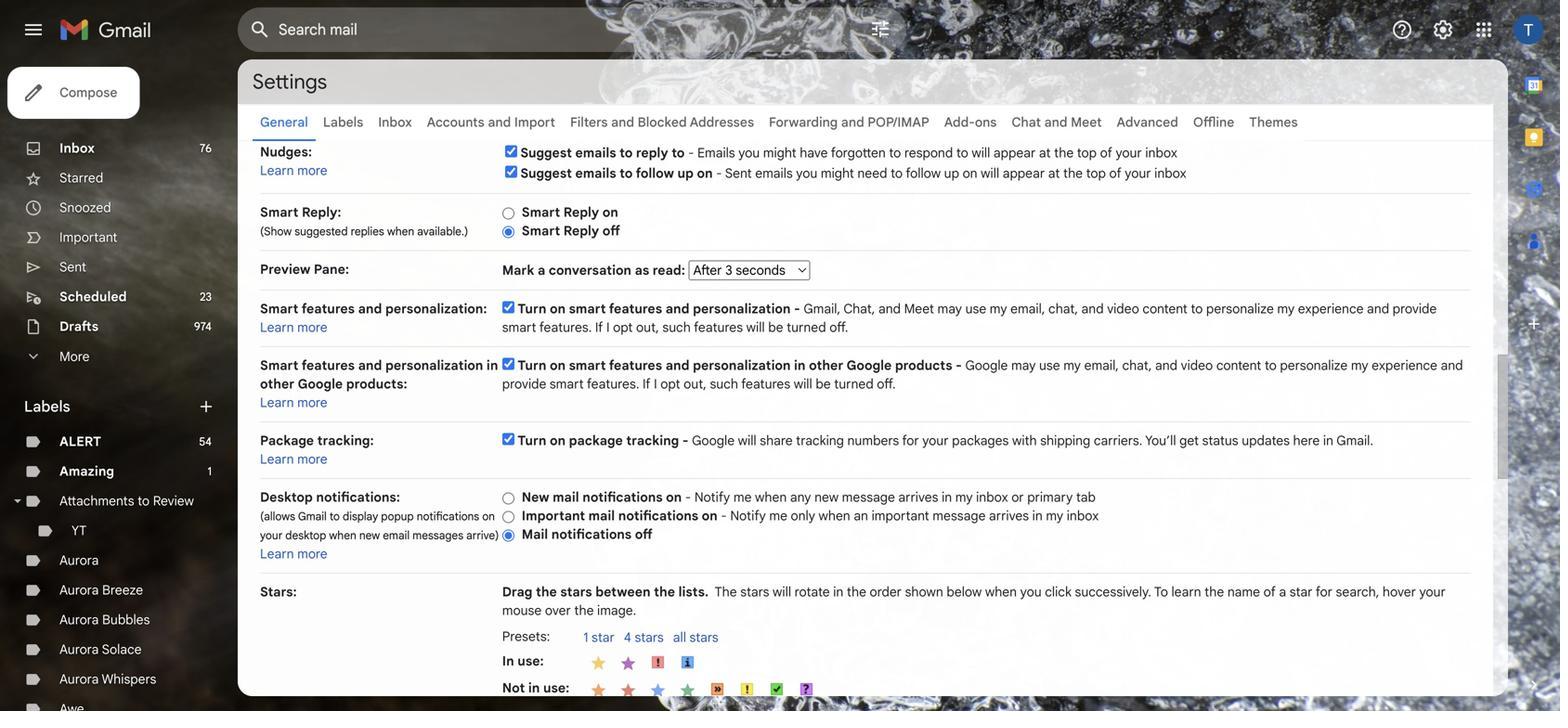 Task type: describe. For each thing, give the bounding box(es) containing it.
search,
[[1336, 584, 1379, 600]]

labels link
[[323, 114, 363, 130]]

suggest emails to follow up on - sent emails you might need to follow up on will appear at the top of your inbox
[[520, 165, 1187, 182]]

use inside "google may use my email, chat, and video content to personalize my experience and provide smart features. if i opt out, such features will be turned off."
[[1039, 358, 1060, 374]]

0 horizontal spatial you
[[739, 145, 760, 161]]

1 vertical spatial top
[[1086, 165, 1106, 182]]

will inside "the stars will rotate in the order shown below when you click successively. to learn the name of a star for search, hover your mouse over the image."
[[773, 584, 791, 600]]

smart for smart reply on
[[522, 204, 560, 221]]

23
[[200, 290, 212, 304]]

stars right all
[[690, 630, 719, 646]]

aurora bubbles
[[59, 612, 150, 628]]

other inside smart features and personalization in other google products: learn more
[[260, 376, 295, 392]]

of inside "the stars will rotate in the order shown below when you click successively. to learn the name of a star for search, hover your mouse over the image."
[[1264, 584, 1276, 600]]

1 vertical spatial arrives
[[989, 508, 1029, 524]]

orange star image
[[589, 681, 608, 699]]

1 vertical spatial appear
[[1003, 165, 1045, 182]]

1 vertical spatial star
[[592, 630, 615, 646]]

reply for off
[[564, 223, 599, 239]]

Search mail text field
[[279, 20, 817, 39]]

packages
[[952, 433, 1009, 449]]

yellow bang image
[[738, 681, 756, 699]]

may inside gmail, chat, and meet may use my email, chat, and video content to personalize my experience and provide smart features. if i opt out, such features will be turned off.
[[938, 301, 962, 317]]

primary
[[1027, 489, 1073, 506]]

suggest emails to reply to - emails you might have forgotten to respond to will appear at the top of your inbox
[[520, 145, 1177, 161]]

yt link
[[72, 523, 86, 539]]

smart for smart reply: (show suggested replies when available.)
[[260, 204, 299, 221]]

read:
[[653, 262, 685, 279]]

emails
[[697, 145, 735, 161]]

5 learn more link from the top
[[260, 546, 328, 562]]

bubbles
[[102, 612, 150, 628]]

1 vertical spatial of
[[1109, 165, 1122, 182]]

4
[[624, 630, 631, 646]]

only
[[791, 508, 815, 524]]

themes
[[1249, 114, 1298, 130]]

stars up over
[[560, 584, 592, 600]]

when left any
[[755, 489, 787, 506]]

respond
[[904, 145, 953, 161]]

settings image
[[1432, 19, 1454, 41]]

meet inside gmail, chat, and meet may use my email, chat, and video content to personalize my experience and provide smart features. if i opt out, such features will be turned off.
[[904, 301, 934, 317]]

to inside desktop notifications: (allows gmail to display popup notifications on your desktop when new email messages arrive) learn more
[[330, 510, 340, 524]]

turn on package tracking - google will share tracking numbers for your packages with shipping carriers. you'll get status updates here in gmail.
[[518, 433, 1374, 449]]

me for only
[[769, 508, 787, 524]]

opt inside "google may use my email, chat, and video content to personalize my experience and provide smart features. if i opt out, such features will be turned off."
[[661, 376, 680, 392]]

in down primary
[[1032, 508, 1043, 524]]

pane:
[[314, 261, 349, 278]]

in down gmail,
[[794, 358, 806, 374]]

0 vertical spatial inbox link
[[378, 114, 412, 130]]

personalization for turn on smart features and personalization -
[[693, 301, 791, 317]]

content inside "google may use my email, chat, and video content to personalize my experience and provide smart features. if i opt out, such features will be turned off."
[[1216, 358, 1261, 374]]

not in use:
[[502, 680, 570, 697]]

0 horizontal spatial might
[[763, 145, 797, 161]]

0 vertical spatial other
[[809, 358, 843, 374]]

search mail image
[[243, 13, 277, 46]]

google inside smart features and personalization in other google products: learn more
[[298, 376, 343, 392]]

presets:
[[502, 629, 550, 645]]

stars:
[[260, 584, 297, 600]]

gmail image
[[59, 11, 161, 48]]

sent inside labels navigation
[[59, 259, 86, 275]]

0 horizontal spatial for
[[902, 433, 919, 449]]

alert
[[59, 434, 101, 450]]

features inside gmail, chat, and meet may use my email, chat, and video content to personalize my experience and provide smart features. if i opt out, such features will be turned off.
[[694, 319, 743, 336]]

off for mail notifications off
[[635, 527, 653, 543]]

turned inside gmail, chat, and meet may use my email, chat, and video content to personalize my experience and provide smart features. if i opt out, such features will be turned off.
[[787, 319, 826, 336]]

Important mail notifications on radio
[[502, 510, 514, 524]]

any
[[790, 489, 811, 506]]

new inside desktop notifications: (allows gmail to display popup notifications on your desktop when new email messages arrive) learn more
[[359, 529, 380, 543]]

a inside "the stars will rotate in the order shown below when you click successively. to learn the name of a star for search, hover your mouse over the image."
[[1279, 584, 1286, 600]]

google left share
[[692, 433, 735, 449]]

features down as
[[609, 301, 662, 317]]

to inside gmail, chat, and meet may use my email, chat, and video content to personalize my experience and provide smart features. if i opt out, such features will be turned off.
[[1191, 301, 1203, 317]]

drag the stars between the lists.
[[502, 584, 709, 600]]

will inside "google may use my email, chat, and video content to personalize my experience and provide smart features. if i opt out, such features will be turned off."
[[794, 376, 812, 392]]

0 horizontal spatial inbox link
[[59, 140, 95, 156]]

emails for follow
[[575, 165, 616, 182]]

google left products
[[847, 358, 892, 374]]

(allows
[[260, 510, 295, 524]]

your inside desktop notifications: (allows gmail to display popup notifications on your desktop when new email messages arrive) learn more
[[260, 529, 283, 543]]

support image
[[1391, 19, 1414, 41]]

package
[[260, 433, 314, 449]]

and inside smart features and personalization: learn more
[[358, 301, 382, 317]]

3 turn from the top
[[518, 433, 546, 449]]

learn more link for smart features and personalization:
[[260, 319, 328, 336]]

will inside gmail, chat, and meet may use my email, chat, and video content to personalize my experience and provide smart features. if i opt out, such features will be turned off.
[[746, 319, 765, 336]]

settings
[[253, 69, 327, 95]]

nudges: learn more
[[260, 144, 328, 179]]

reply:
[[302, 204, 341, 221]]

below
[[947, 584, 982, 600]]

notify for notify me when any new message arrives in my inbox or primary tab
[[695, 489, 730, 506]]

smart features and personalization in other google products: learn more
[[260, 358, 498, 411]]

suggest for suggest emails to reply to - emails you might have forgotten to respond to will appear at the top of your inbox
[[520, 145, 572, 161]]

1 horizontal spatial might
[[821, 165, 854, 182]]

learn inside desktop notifications: (allows gmail to display popup notifications on your desktop when new email messages arrive) learn more
[[260, 546, 294, 562]]

messages
[[412, 529, 463, 543]]

aurora for aurora solace
[[59, 642, 99, 658]]

desktop notifications: (allows gmail to display popup notifications on your desktop when new email messages arrive) learn more
[[260, 489, 499, 562]]

if inside "google may use my email, chat, and video content to personalize my experience and provide smart features. if i opt out, such features will be turned off."
[[643, 376, 651, 392]]

chat,
[[844, 301, 875, 317]]

mail notifications off
[[522, 527, 653, 543]]

personalize inside "google may use my email, chat, and video content to personalize my experience and provide smart features. if i opt out, such features will be turned off."
[[1280, 358, 1348, 374]]

ons
[[975, 114, 997, 130]]

star inside "the stars will rotate in the order shown below when you click successively. to learn the name of a star for search, hover your mouse over the image."
[[1290, 584, 1313, 600]]

features. inside "google may use my email, chat, and video content to personalize my experience and provide smart features. if i opt out, such features will be turned off."
[[587, 376, 639, 392]]

notify for notify me only when an important message arrives in my inbox
[[730, 508, 766, 524]]

chat, inside "google may use my email, chat, and video content to personalize my experience and provide smart features. if i opt out, such features will be turned off."
[[1122, 358, 1152, 374]]

carriers.
[[1094, 433, 1143, 449]]

share
[[760, 433, 793, 449]]

you inside "the stars will rotate in the order shown below when you click successively. to learn the name of a star for search, hover your mouse over the image."
[[1020, 584, 1042, 600]]

features inside "google may use my email, chat, and video content to personalize my experience and provide smart features. if i opt out, such features will be turned off."
[[741, 376, 790, 392]]

email, inside "google may use my email, chat, and video content to personalize my experience and provide smart features. if i opt out, such features will be turned off."
[[1084, 358, 1119, 374]]

in right the here
[[1323, 433, 1334, 449]]

numbers
[[847, 433, 899, 449]]

or
[[1012, 489, 1024, 506]]

0 vertical spatial of
[[1100, 145, 1112, 161]]

when inside smart reply: (show suggested replies when available.)
[[387, 225, 414, 239]]

smart for smart features and personalization: learn more
[[260, 301, 299, 317]]

all stars link
[[673, 630, 728, 648]]

filters and blocked addresses link
[[570, 114, 754, 130]]

offline
[[1193, 114, 1235, 130]]

here
[[1293, 433, 1320, 449]]

aurora for aurora whispers
[[59, 671, 99, 688]]

1 vertical spatial use:
[[543, 680, 570, 697]]

learn more link for nudges:
[[260, 163, 328, 179]]

you'll
[[1145, 433, 1176, 449]]

updates
[[1242, 433, 1290, 449]]

whispers
[[102, 671, 156, 688]]

forgotten
[[831, 145, 886, 161]]

orange guillemet image
[[708, 681, 727, 699]]

me for when
[[734, 489, 752, 506]]

email, inside gmail, chat, and meet may use my email, chat, and video content to personalize my experience and provide smart features. if i opt out, such features will be turned off.
[[1011, 301, 1045, 317]]

yt
[[72, 523, 86, 539]]

themes link
[[1249, 114, 1298, 130]]

off. inside "google may use my email, chat, and video content to personalize my experience and provide smart features. if i opt out, such features will be turned off."
[[877, 376, 896, 392]]

aurora link
[[59, 553, 99, 569]]

0 vertical spatial top
[[1077, 145, 1097, 161]]

aurora solace link
[[59, 642, 142, 658]]

smart reply on
[[522, 204, 618, 221]]

turn for turn on smart features and personalization in other google products -
[[518, 358, 546, 374]]

add-ons
[[944, 114, 997, 130]]

personalization for turn on smart features and personalization in other google products -
[[693, 358, 791, 374]]

mail
[[522, 527, 548, 543]]

video inside "google may use my email, chat, and video content to personalize my experience and provide smart features. if i opt out, such features will be turned off."
[[1181, 358, 1213, 374]]

compose
[[59, 85, 117, 101]]

learn inside nudges: learn more
[[260, 163, 294, 179]]

google inside "google may use my email, chat, and video content to personalize my experience and provide smart features. if i opt out, such features will be turned off."
[[965, 358, 1008, 374]]

76
[[200, 142, 212, 156]]

snoozed link
[[59, 200, 111, 216]]

1 star 4 stars all stars
[[583, 630, 719, 646]]

drafts link
[[59, 319, 99, 335]]

important for important
[[59, 229, 117, 246]]

nudges:
[[260, 144, 312, 160]]

2 tracking from the left
[[796, 433, 844, 449]]

in use:
[[502, 653, 544, 670]]

aurora bubbles link
[[59, 612, 150, 628]]

when left the an
[[819, 508, 850, 524]]

gmail, chat, and meet may use my email, chat, and video content to personalize my experience and provide smart features. if i opt out, such features will be turned off.
[[502, 301, 1437, 336]]

forwarding and pop/imap link
[[769, 114, 929, 130]]

general link
[[260, 114, 308, 130]]

suggest for suggest emails to follow up on - sent emails you might need to follow up on will appear at the top of your inbox
[[520, 165, 572, 182]]

reply
[[636, 145, 668, 161]]

1 horizontal spatial sent
[[725, 165, 752, 182]]

smart reply off
[[522, 223, 620, 239]]

content inside gmail, chat, and meet may use my email, chat, and video content to personalize my experience and provide smart features. if i opt out, such features will be turned off.
[[1143, 301, 1188, 317]]

(show
[[260, 225, 292, 239]]

blue star image
[[649, 681, 667, 699]]

conversation
[[549, 262, 632, 279]]

advanced search options image
[[862, 10, 899, 47]]

such inside "google may use my email, chat, and video content to personalize my experience and provide smart features. if i opt out, such features will be turned off."
[[710, 376, 738, 392]]

labels for labels link
[[323, 114, 363, 130]]

smart features and personalization: learn more
[[260, 301, 487, 336]]

0 vertical spatial new
[[815, 489, 839, 506]]

1 vertical spatial at
[[1048, 165, 1060, 182]]

Smart Reply off radio
[[502, 225, 514, 239]]

more inside the package tracking: learn more
[[297, 451, 328, 468]]

smart reply: (show suggested replies when available.)
[[260, 204, 468, 239]]

1 horizontal spatial inbox
[[378, 114, 412, 130]]

0 vertical spatial appear
[[994, 145, 1036, 161]]

sent link
[[59, 259, 86, 275]]

aurora breeze
[[59, 582, 143, 599]]

attachments to review
[[59, 493, 194, 509]]

mouse
[[502, 603, 542, 619]]

inbox inside labels navigation
[[59, 140, 95, 156]]

products
[[895, 358, 952, 374]]

attachments
[[59, 493, 134, 509]]

starred
[[59, 170, 103, 186]]

1 horizontal spatial you
[[796, 165, 818, 182]]

over
[[545, 603, 571, 619]]



Task type: vqa. For each thing, say whether or not it's contained in the screenshot.
image.
yes



Task type: locate. For each thing, give the bounding box(es) containing it.
in inside smart features and personalization in other google products: learn more
[[487, 358, 498, 374]]

1 horizontal spatial new
[[815, 489, 839, 506]]

features. inside gmail, chat, and meet may use my email, chat, and video content to personalize my experience and provide smart features. if i opt out, such features will be turned off.
[[539, 319, 592, 336]]

when inside desktop notifications: (allows gmail to display popup notifications on your desktop when new email messages arrive) learn more
[[329, 529, 356, 543]]

important inside labels navigation
[[59, 229, 117, 246]]

personalization down "personalization:"
[[385, 358, 483, 374]]

0 vertical spatial out,
[[636, 319, 659, 336]]

turned up numbers
[[834, 376, 874, 392]]

stars
[[560, 584, 592, 600], [740, 584, 769, 600], [635, 630, 664, 646], [690, 630, 719, 646]]

2 reply from the top
[[564, 223, 599, 239]]

such inside gmail, chat, and meet may use my email, chat, and video content to personalize my experience and provide smart features. if i opt out, such features will be turned off.
[[663, 319, 691, 336]]

1 vertical spatial features.
[[587, 376, 639, 392]]

smart inside smart features and personalization: learn more
[[260, 301, 299, 317]]

off. down gmail,
[[830, 319, 848, 336]]

in down turn on package tracking - google will share tracking numbers for your packages with shipping carriers. you'll get status updates here in gmail.
[[942, 489, 952, 506]]

aurora whispers
[[59, 671, 156, 688]]

between
[[596, 584, 651, 600]]

email
[[383, 529, 410, 543]]

inbox
[[378, 114, 412, 130], [59, 140, 95, 156]]

use inside gmail, chat, and meet may use my email, chat, and video content to personalize my experience and provide smart features. if i opt out, such features will be turned off.
[[965, 301, 986, 317]]

1 horizontal spatial labels
[[323, 114, 363, 130]]

accounts and import
[[427, 114, 555, 130]]

notifications inside desktop notifications: (allows gmail to display popup notifications on your desktop when new email messages arrive) learn more
[[417, 510, 479, 524]]

scheduled link
[[59, 289, 127, 305]]

1 vertical spatial inbox link
[[59, 140, 95, 156]]

reply up smart reply off
[[564, 204, 599, 221]]

new down display
[[359, 529, 380, 543]]

lists.
[[678, 584, 709, 600]]

i inside "google may use my email, chat, and video content to personalize my experience and provide smart features. if i opt out, such features will be turned off."
[[654, 376, 657, 392]]

stars inside "the stars will rotate in the order shown below when you click successively. to learn the name of a star for search, hover your mouse over the image."
[[740, 584, 769, 600]]

emails
[[575, 145, 616, 161], [575, 165, 616, 182], [755, 165, 793, 182]]

3 more from the top
[[297, 395, 328, 411]]

out, down 'turn on smart features and personalization in other google products -'
[[684, 376, 707, 392]]

2 more from the top
[[297, 319, 328, 336]]

1 horizontal spatial important
[[522, 508, 585, 524]]

2 suggest from the top
[[520, 165, 572, 182]]

me left any
[[734, 489, 752, 506]]

1 vertical spatial you
[[796, 165, 818, 182]]

3 aurora from the top
[[59, 612, 99, 628]]

5 more from the top
[[297, 546, 328, 562]]

2 up from the left
[[944, 165, 959, 182]]

tab list
[[1508, 59, 1560, 645]]

more inside desktop notifications: (allows gmail to display popup notifications on your desktop when new email messages arrive) learn more
[[297, 546, 328, 562]]

you left click
[[1020, 584, 1042, 600]]

when right "replies" in the top of the page
[[387, 225, 414, 239]]

None search field
[[238, 7, 906, 52]]

54
[[199, 435, 212, 449]]

1 vertical spatial be
[[816, 376, 831, 392]]

chat and meet link
[[1012, 114, 1102, 130]]

1 vertical spatial turn
[[518, 358, 546, 374]]

red star image
[[619, 681, 637, 699]]

1 horizontal spatial arrives
[[989, 508, 1029, 524]]

learn more link down the desktop
[[260, 546, 328, 562]]

mark a conversation as read:
[[502, 262, 689, 279]]

0 vertical spatial suggest
[[520, 145, 572, 161]]

features up 'turn on smart features and personalization in other google products -'
[[694, 319, 743, 336]]

aurora down aurora link on the bottom of the page
[[59, 582, 99, 599]]

chat, inside gmail, chat, and meet may use my email, chat, and video content to personalize my experience and provide smart features. if i opt out, such features will be turned off.
[[1049, 301, 1078, 317]]

for inside "the stars will rotate in the order shown below when you click successively. to learn the name of a star for search, hover your mouse over the image."
[[1316, 584, 1333, 600]]

off. inside gmail, chat, and meet may use my email, chat, and video content to personalize my experience and provide smart features. if i opt out, such features will be turned off.
[[830, 319, 848, 336]]

0 horizontal spatial up
[[677, 165, 694, 182]]

package tracking: learn more
[[260, 433, 374, 468]]

order
[[870, 584, 902, 600]]

aurora down yt link
[[59, 553, 99, 569]]

of
[[1100, 145, 1112, 161], [1109, 165, 1122, 182], [1264, 584, 1276, 600]]

smart down preview in the top of the page
[[260, 301, 299, 317]]

smart inside "google may use my email, chat, and video content to personalize my experience and provide smart features. if i opt out, such features will be turned off."
[[550, 376, 584, 392]]

important down "new"
[[522, 508, 585, 524]]

0 horizontal spatial 1
[[208, 465, 212, 479]]

hover
[[1383, 584, 1416, 600]]

0 vertical spatial notify
[[695, 489, 730, 506]]

follow down respond
[[906, 165, 941, 182]]

0 horizontal spatial message
[[842, 489, 895, 506]]

1 vertical spatial chat,
[[1122, 358, 1152, 374]]

personalization up share
[[693, 358, 791, 374]]

3 learn more link from the top
[[260, 395, 328, 411]]

0 vertical spatial i
[[606, 319, 610, 336]]

import
[[514, 114, 555, 130]]

1 horizontal spatial a
[[1279, 584, 1286, 600]]

stars right the
[[740, 584, 769, 600]]

0 vertical spatial meet
[[1071, 114, 1102, 130]]

5 learn from the top
[[260, 546, 294, 562]]

arrives down or
[[989, 508, 1029, 524]]

1 aurora from the top
[[59, 553, 99, 569]]

4 learn more link from the top
[[260, 451, 328, 468]]

1 vertical spatial a
[[1279, 584, 1286, 600]]

learn down preview in the top of the page
[[260, 319, 294, 336]]

0 horizontal spatial turned
[[787, 319, 826, 336]]

breeze
[[102, 582, 143, 599]]

email, up carriers.
[[1084, 358, 1119, 374]]

2 vertical spatial of
[[1264, 584, 1276, 600]]

turned
[[787, 319, 826, 336], [834, 376, 874, 392]]

appear
[[994, 145, 1036, 161], [1003, 165, 1045, 182]]

inbox right labels link
[[378, 114, 412, 130]]

0 horizontal spatial provide
[[502, 376, 546, 392]]

your inside "the stars will rotate in the order shown below when you click successively. to learn the name of a star for search, hover your mouse over the image."
[[1420, 584, 1446, 600]]

learn more link for smart features and personalization in other google products:
[[260, 395, 328, 411]]

0 vertical spatial provide
[[1393, 301, 1437, 317]]

features down turn on smart features and personalization -
[[609, 358, 662, 374]]

labels inside navigation
[[24, 397, 70, 416]]

and inside smart features and personalization in other google products: learn more
[[358, 358, 382, 374]]

amazing link
[[59, 463, 114, 480]]

smart up the (show
[[260, 204, 299, 221]]

up down respond
[[944, 165, 959, 182]]

features down 'turn on smart features and personalization in other google products -'
[[741, 376, 790, 392]]

email, up "google may use my email, chat, and video content to personalize my experience and provide smart features. if i opt out, such features will be turned off."
[[1011, 301, 1045, 317]]

974
[[194, 320, 212, 334]]

use up shipping
[[1039, 358, 1060, 374]]

get
[[1180, 433, 1199, 449]]

1 horizontal spatial for
[[1316, 584, 1333, 600]]

out, inside "google may use my email, chat, and video content to personalize my experience and provide smart features. if i opt out, such features will be turned off."
[[684, 376, 707, 392]]

1 vertical spatial other
[[260, 376, 295, 392]]

more down nudges: on the left
[[297, 163, 328, 179]]

0 vertical spatial reply
[[564, 204, 599, 221]]

suggest up smart reply on
[[520, 165, 572, 182]]

provide inside gmail, chat, and meet may use my email, chat, and video content to personalize my experience and provide smart features. if i opt out, such features will be turned off.
[[1393, 301, 1437, 317]]

None checkbox
[[505, 166, 517, 178], [502, 301, 514, 313], [502, 358, 514, 370], [505, 166, 517, 178], [502, 301, 514, 313], [502, 358, 514, 370]]

i
[[606, 319, 610, 336], [654, 376, 657, 392]]

1 horizontal spatial other
[[809, 358, 843, 374]]

available.)
[[417, 225, 468, 239]]

2 vertical spatial you
[[1020, 584, 1042, 600]]

1 follow from the left
[[636, 165, 674, 182]]

1 horizontal spatial be
[[816, 376, 831, 392]]

0 vertical spatial message
[[842, 489, 895, 506]]

2 aurora from the top
[[59, 582, 99, 599]]

features down pane:
[[302, 301, 355, 317]]

other down gmail,
[[809, 358, 843, 374]]

google left products:
[[298, 376, 343, 392]]

addresses
[[690, 114, 754, 130]]

you down have
[[796, 165, 818, 182]]

emails down forwarding
[[755, 165, 793, 182]]

status
[[1202, 433, 1239, 449]]

mail for new
[[553, 489, 579, 506]]

0 vertical spatial labels
[[323, 114, 363, 130]]

1 up from the left
[[677, 165, 694, 182]]

smart for smart features and personalization in other google products: learn more
[[260, 358, 299, 374]]

features inside smart features and personalization: learn more
[[302, 301, 355, 317]]

name
[[1228, 584, 1260, 600]]

such
[[663, 319, 691, 336], [710, 376, 738, 392]]

1 vertical spatial reply
[[564, 223, 599, 239]]

mail up mail notifications off
[[588, 508, 615, 524]]

0 vertical spatial personalize
[[1206, 301, 1274, 317]]

star left search,
[[1290, 584, 1313, 600]]

more down "package"
[[297, 451, 328, 468]]

1 turn from the top
[[518, 301, 546, 317]]

out, down turn on smart features and personalization -
[[636, 319, 659, 336]]

0 vertical spatial at
[[1039, 145, 1051, 161]]

personalization up 'turn on smart features and personalization in other google products -'
[[693, 301, 791, 317]]

turn
[[518, 301, 546, 317], [518, 358, 546, 374], [518, 433, 546, 449]]

tracking:
[[317, 433, 374, 449]]

New mail notifications on radio
[[502, 492, 514, 506]]

mail for important
[[588, 508, 615, 524]]

purple question image
[[797, 681, 816, 699]]

1 for 1
[[208, 465, 212, 479]]

1 horizontal spatial message
[[933, 508, 986, 524]]

features up products:
[[302, 358, 355, 374]]

to inside labels navigation
[[138, 493, 150, 509]]

1 tracking from the left
[[626, 433, 679, 449]]

1 vertical spatial me
[[769, 508, 787, 524]]

be down gmail,
[[816, 376, 831, 392]]

in right not
[[528, 680, 540, 697]]

0 horizontal spatial inbox
[[59, 140, 95, 156]]

smart for smart reply off
[[522, 223, 560, 239]]

learn
[[1172, 584, 1201, 600]]

new up important mail notifications on - notify me only when an important message arrives in my inbox
[[815, 489, 839, 506]]

up down blocked
[[677, 165, 694, 182]]

inbox up starred
[[59, 140, 95, 156]]

experience inside "google may use my email, chat, and video content to personalize my experience and provide smart features. if i opt out, such features will be turned off."
[[1372, 358, 1438, 374]]

0 horizontal spatial may
[[938, 301, 962, 317]]

0 horizontal spatial be
[[768, 319, 783, 336]]

in
[[502, 653, 514, 670]]

turned inside "google may use my email, chat, and video content to personalize my experience and provide smart features. if i opt out, such features will be turned off."
[[834, 376, 874, 392]]

1 horizontal spatial opt
[[661, 376, 680, 392]]

2 follow from the left
[[906, 165, 941, 182]]

learn more link down "package"
[[260, 451, 328, 468]]

1 vertical spatial use
[[1039, 358, 1060, 374]]

aurora for aurora link on the bottom of the page
[[59, 553, 99, 569]]

1 horizontal spatial chat,
[[1122, 358, 1152, 374]]

opt down turn on smart features and personalization -
[[613, 319, 633, 336]]

on inside desktop notifications: (allows gmail to display popup notifications on your desktop when new email messages arrive) learn more
[[482, 510, 495, 524]]

blocked
[[638, 114, 687, 130]]

when down display
[[329, 529, 356, 543]]

arrives up important
[[898, 489, 938, 506]]

emails up smart reply on
[[575, 165, 616, 182]]

important for important mail notifications on - notify me only when an important message arrives in my inbox
[[522, 508, 585, 524]]

1 horizontal spatial off
[[635, 527, 653, 543]]

1 inside labels navigation
[[208, 465, 212, 479]]

scheduled
[[59, 289, 127, 305]]

5 aurora from the top
[[59, 671, 99, 688]]

1 for 1 star 4 stars all stars
[[583, 630, 588, 646]]

suggest down import
[[520, 145, 572, 161]]

features. down conversation
[[539, 319, 592, 336]]

when inside "the stars will rotate in the order shown below when you click successively. to learn the name of a star for search, hover your mouse over the image."
[[985, 584, 1017, 600]]

use:
[[518, 653, 544, 670], [543, 680, 570, 697]]

1 vertical spatial opt
[[661, 376, 680, 392]]

labels heading
[[24, 397, 197, 416]]

you
[[739, 145, 760, 161], [796, 165, 818, 182], [1020, 584, 1042, 600]]

0 horizontal spatial star
[[592, 630, 615, 646]]

turn on smart features and personalization in other google products -
[[518, 358, 965, 374]]

be inside gmail, chat, and meet may use my email, chat, and video content to personalize my experience and provide smart features. if i opt out, such features will be turned off.
[[768, 319, 783, 336]]

personalization inside smart features and personalization in other google products: learn more
[[385, 358, 483, 374]]

learn inside smart features and personalization in other google products: learn more
[[260, 395, 294, 411]]

google down gmail, chat, and meet may use my email, chat, and video content to personalize my experience and provide smart features. if i opt out, such features will be turned off.
[[965, 358, 1008, 374]]

1 reply from the top
[[564, 204, 599, 221]]

main menu image
[[22, 19, 45, 41]]

off for smart reply off
[[603, 223, 620, 239]]

2 learn from the top
[[260, 319, 294, 336]]

4 learn from the top
[[260, 451, 294, 468]]

0 horizontal spatial out,
[[636, 319, 659, 336]]

1 horizontal spatial meet
[[1071, 114, 1102, 130]]

aurora whispers link
[[59, 671, 156, 688]]

my
[[990, 301, 1007, 317], [1277, 301, 1295, 317], [1064, 358, 1081, 374], [1351, 358, 1369, 374], [955, 489, 973, 506], [1046, 508, 1064, 524]]

2 turn from the top
[[518, 358, 546, 374]]

learn
[[260, 163, 294, 179], [260, 319, 294, 336], [260, 395, 294, 411], [260, 451, 294, 468], [260, 546, 294, 562]]

0 vertical spatial a
[[538, 262, 545, 279]]

emails for reply
[[575, 145, 616, 161]]

1 suggest from the top
[[520, 145, 572, 161]]

0 horizontal spatial tracking
[[626, 433, 679, 449]]

top down chat and meet
[[1086, 165, 1106, 182]]

1 vertical spatial for
[[1316, 584, 1333, 600]]

on
[[697, 165, 713, 182], [963, 165, 978, 182], [603, 204, 618, 221], [550, 301, 566, 317], [550, 358, 566, 374], [550, 433, 566, 449], [666, 489, 682, 506], [702, 508, 718, 524], [482, 510, 495, 524]]

learn more link up "package"
[[260, 395, 328, 411]]

aurora down the aurora bubbles link
[[59, 642, 99, 658]]

use: right "in"
[[518, 653, 544, 670]]

0 horizontal spatial personalize
[[1206, 301, 1274, 317]]

1 vertical spatial off.
[[877, 376, 896, 392]]

0 horizontal spatial mail
[[553, 489, 579, 506]]

arrives
[[898, 489, 938, 506], [989, 508, 1029, 524]]

reply for on
[[564, 204, 599, 221]]

1 vertical spatial such
[[710, 376, 738, 392]]

1 vertical spatial turned
[[834, 376, 874, 392]]

1 horizontal spatial content
[[1216, 358, 1261, 374]]

meet
[[1071, 114, 1102, 130], [904, 301, 934, 317]]

package
[[569, 433, 623, 449]]

me left only
[[769, 508, 787, 524]]

turned down gmail,
[[787, 319, 826, 336]]

smart
[[569, 301, 606, 317], [502, 319, 536, 336], [569, 358, 606, 374], [550, 376, 584, 392]]

1 horizontal spatial inbox link
[[378, 114, 412, 130]]

personalize inside gmail, chat, and meet may use my email, chat, and video content to personalize my experience and provide smart features. if i opt out, such features will be turned off.
[[1206, 301, 1274, 317]]

chat and meet
[[1012, 114, 1102, 130]]

1 horizontal spatial tracking
[[796, 433, 844, 449]]

solace
[[102, 642, 142, 658]]

mail right "new"
[[553, 489, 579, 506]]

Smart Reply on radio
[[502, 206, 514, 220]]

3 learn from the top
[[260, 395, 294, 411]]

1 horizontal spatial experience
[[1372, 358, 1438, 374]]

0 horizontal spatial use
[[965, 301, 986, 317]]

more inside smart features and personalization: learn more
[[297, 319, 328, 336]]

be inside "google may use my email, chat, and video content to personalize my experience and provide smart features. if i opt out, such features will be turned off."
[[816, 376, 831, 392]]

stars right 4
[[635, 630, 664, 646]]

4 more from the top
[[297, 451, 328, 468]]

more up "package"
[[297, 395, 328, 411]]

1 vertical spatial 1
[[583, 630, 588, 646]]

1 horizontal spatial video
[[1181, 358, 1213, 374]]

opt inside gmail, chat, and meet may use my email, chat, and video content to personalize my experience and provide smart features. if i opt out, such features will be turned off.
[[613, 319, 633, 336]]

learn down "package"
[[260, 451, 294, 468]]

video inside gmail, chat, and meet may use my email, chat, and video content to personalize my experience and provide smart features. if i opt out, such features will be turned off.
[[1107, 301, 1139, 317]]

0 horizontal spatial if
[[595, 319, 603, 336]]

0 horizontal spatial sent
[[59, 259, 86, 275]]

for left search,
[[1316, 584, 1333, 600]]

important mail notifications on - notify me only when an important message arrives in my inbox
[[522, 508, 1099, 524]]

forwarding and pop/imap
[[769, 114, 929, 130]]

green check image
[[767, 681, 786, 699]]

4 aurora from the top
[[59, 642, 99, 658]]

1 learn from the top
[[260, 163, 294, 179]]

of right the name
[[1264, 584, 1276, 600]]

provide inside "google may use my email, chat, and video content to personalize my experience and provide smart features. if i opt out, such features will be turned off."
[[502, 376, 546, 392]]

smart inside gmail, chat, and meet may use my email, chat, and video content to personalize my experience and provide smart features. if i opt out, such features will be turned off.
[[502, 319, 536, 336]]

be up 'turn on smart features and personalization in other google products -'
[[768, 319, 783, 336]]

products:
[[346, 376, 407, 392]]

1 vertical spatial meet
[[904, 301, 934, 317]]

labels navigation
[[0, 59, 238, 711]]

0 horizontal spatial me
[[734, 489, 752, 506]]

1 horizontal spatial provide
[[1393, 301, 1437, 317]]

1 more from the top
[[297, 163, 328, 179]]

mail
[[553, 489, 579, 506], [588, 508, 615, 524]]

learn more link for package tracking:
[[260, 451, 328, 468]]

when right below
[[985, 584, 1017, 600]]

0 vertical spatial experience
[[1298, 301, 1364, 317]]

reply down smart reply on
[[564, 223, 599, 239]]

inbox link up starred
[[59, 140, 95, 156]]

off up mark a conversation as read:
[[603, 223, 620, 239]]

1 vertical spatial labels
[[24, 397, 70, 416]]

at down chat and meet link
[[1048, 165, 1060, 182]]

aurora solace
[[59, 642, 142, 658]]

2 vertical spatial turn
[[518, 433, 546, 449]]

1 vertical spatial provide
[[502, 376, 546, 392]]

0 vertical spatial me
[[734, 489, 752, 506]]

0 horizontal spatial other
[[260, 376, 295, 392]]

0 vertical spatial features.
[[539, 319, 592, 336]]

more inside smart features and personalization in other google products: learn more
[[297, 395, 328, 411]]

inbox link
[[378, 114, 412, 130], [59, 140, 95, 156]]

features inside smart features and personalization in other google products: learn more
[[302, 358, 355, 374]]

0 horizontal spatial arrives
[[898, 489, 938, 506]]

aurora breeze link
[[59, 582, 143, 599]]

1 vertical spatial email,
[[1084, 358, 1119, 374]]

green star image
[[678, 681, 697, 699]]

new mail notifications on - notify me when any new message arrives in my inbox or primary tab
[[522, 489, 1096, 506]]

opt down 'turn on smart features and personalization in other google products -'
[[661, 376, 680, 392]]

to inside "google may use my email, chat, and video content to personalize my experience and provide smart features. if i opt out, such features will be turned off."
[[1265, 358, 1277, 374]]

video
[[1107, 301, 1139, 317], [1181, 358, 1213, 374]]

smart inside smart reply: (show suggested replies when available.)
[[260, 204, 299, 221]]

for right numbers
[[902, 433, 919, 449]]

of down advanced
[[1109, 165, 1122, 182]]

more inside nudges: learn more
[[297, 163, 328, 179]]

smart inside smart features and personalization in other google products: learn more
[[260, 358, 299, 374]]

1 horizontal spatial such
[[710, 376, 738, 392]]

1 vertical spatial message
[[933, 508, 986, 524]]

Mail notifications off radio
[[502, 529, 514, 543]]

may up products
[[938, 301, 962, 317]]

at down chat and meet
[[1039, 145, 1051, 161]]

desktop
[[260, 489, 313, 506]]

tracking
[[626, 433, 679, 449], [796, 433, 844, 449]]

the
[[715, 584, 737, 600]]

might left have
[[763, 145, 797, 161]]

notify left only
[[730, 508, 766, 524]]

a right mark
[[538, 262, 545, 279]]

amazing
[[59, 463, 114, 480]]

up
[[677, 165, 694, 182], [944, 165, 959, 182]]

turn for turn on smart features and personalization -
[[518, 301, 546, 317]]

1 vertical spatial out,
[[684, 376, 707, 392]]

aurora for aurora bubbles
[[59, 612, 99, 628]]

off. down products
[[877, 376, 896, 392]]

1 horizontal spatial turned
[[834, 376, 874, 392]]

email,
[[1011, 301, 1045, 317], [1084, 358, 1119, 374]]

more down the desktop
[[297, 546, 328, 562]]

1 horizontal spatial if
[[643, 376, 651, 392]]

provide
[[1393, 301, 1437, 317], [502, 376, 546, 392]]

experience inside gmail, chat, and meet may use my email, chat, and video content to personalize my experience and provide smart features. if i opt out, such features will be turned off.
[[1298, 301, 1364, 317]]

None checkbox
[[505, 145, 517, 157], [502, 433, 514, 445], [505, 145, 517, 157], [502, 433, 514, 445]]

0 vertical spatial use:
[[518, 653, 544, 670]]

emails down the filters
[[575, 145, 616, 161]]

suggested
[[295, 225, 348, 239]]

me
[[734, 489, 752, 506], [769, 508, 787, 524]]

star left 4
[[592, 630, 615, 646]]

aurora for aurora breeze
[[59, 582, 99, 599]]

1 vertical spatial might
[[821, 165, 854, 182]]

i inside gmail, chat, and meet may use my email, chat, and video content to personalize my experience and provide smart features. if i opt out, such features will be turned off.
[[606, 319, 610, 336]]

learn down nudges: on the left
[[260, 163, 294, 179]]

personalization:
[[385, 301, 487, 317]]

click
[[1045, 584, 1072, 600]]

0 horizontal spatial such
[[663, 319, 691, 336]]

0 vertical spatial if
[[595, 319, 603, 336]]

may down gmail, chat, and meet may use my email, chat, and video content to personalize my experience and provide smart features. if i opt out, such features will be turned off.
[[1011, 358, 1036, 374]]

if inside gmail, chat, and meet may use my email, chat, and video content to personalize my experience and provide smart features. if i opt out, such features will be turned off.
[[595, 319, 603, 336]]

0 vertical spatial off
[[603, 223, 620, 239]]

0 horizontal spatial opt
[[613, 319, 633, 336]]

personalize
[[1206, 301, 1274, 317], [1280, 358, 1348, 374]]

image.
[[597, 603, 636, 619]]

suggest
[[520, 145, 572, 161], [520, 165, 572, 182]]

important
[[59, 229, 117, 246], [522, 508, 585, 524]]

learn up "package"
[[260, 395, 294, 411]]

use up "google may use my email, chat, and video content to personalize my experience and provide smart features. if i opt out, such features will be turned off."
[[965, 301, 986, 317]]

successively.
[[1075, 584, 1151, 600]]

0 horizontal spatial new
[[359, 529, 380, 543]]

desktop
[[285, 529, 326, 543]]

2 learn more link from the top
[[260, 319, 328, 336]]

in right rotate
[[833, 584, 844, 600]]

add-ons link
[[944, 114, 997, 130]]

out, inside gmail, chat, and meet may use my email, chat, and video content to personalize my experience and provide smart features. if i opt out, such features will be turned off.
[[636, 319, 659, 336]]

a
[[538, 262, 545, 279], [1279, 584, 1286, 600]]

snoozed
[[59, 200, 111, 216]]

labels for labels heading
[[24, 397, 70, 416]]

may inside "google may use my email, chat, and video content to personalize my experience and provide smart features. if i opt out, such features will be turned off."
[[1011, 358, 1036, 374]]

in inside "the stars will rotate in the order shown below when you click successively. to learn the name of a star for search, hover your mouse over the image."
[[833, 584, 844, 600]]

aurora up aurora solace
[[59, 612, 99, 628]]

learn inside the package tracking: learn more
[[260, 451, 294, 468]]

turn on smart features and personalization -
[[518, 301, 804, 317]]

1 learn more link from the top
[[260, 163, 328, 179]]

0 vertical spatial email,
[[1011, 301, 1045, 317]]

learn inside smart features and personalization: learn more
[[260, 319, 294, 336]]



